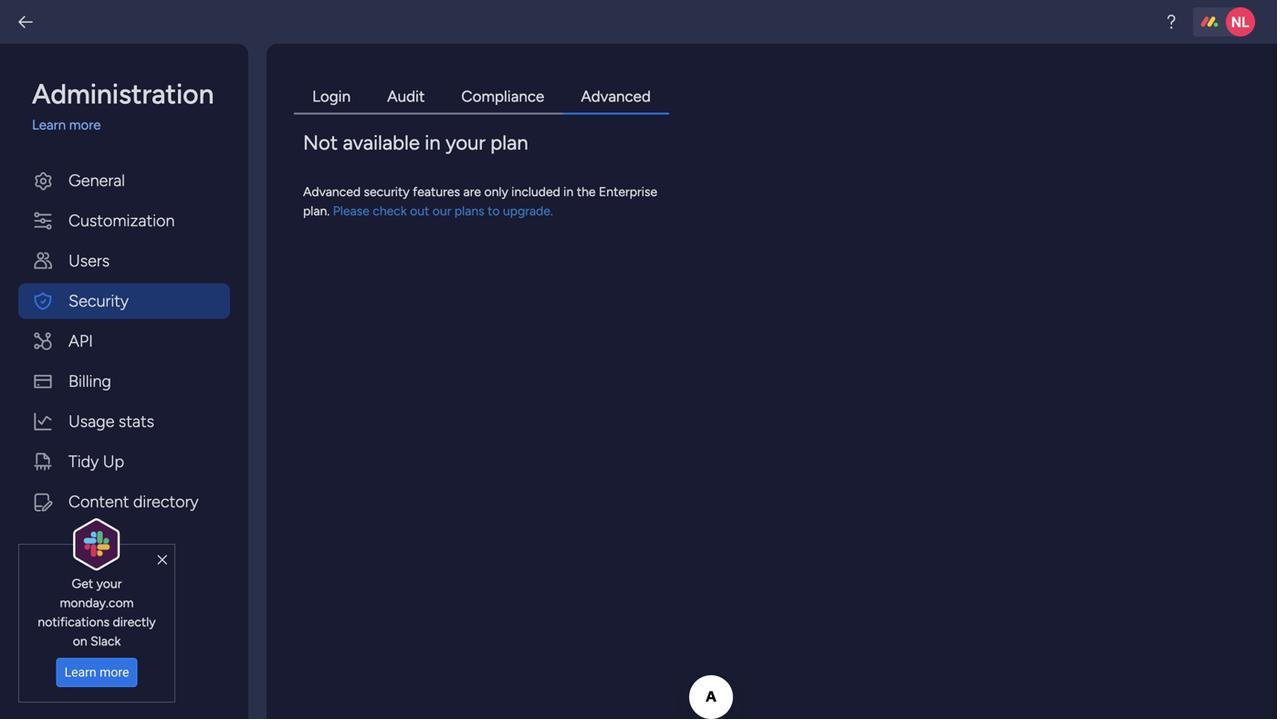 Task type: vqa. For each thing, say whether or not it's contained in the screenshot.
The General button
yes



Task type: locate. For each thing, give the bounding box(es) containing it.
billing button
[[18, 364, 230, 399]]

dapulse x slim image
[[158, 552, 167, 569]]

more down slack
[[100, 665, 129, 680]]

0 vertical spatial more
[[69, 117, 101, 133]]

your
[[446, 131, 486, 155], [96, 576, 122, 592]]

features
[[413, 184, 460, 200]]

tidy up
[[68, 452, 124, 472]]

back to workspace image
[[16, 13, 35, 31]]

noah lott image
[[1226, 7, 1255, 37]]

learn inside administration learn more
[[32, 117, 66, 133]]

0 vertical spatial advanced
[[581, 87, 651, 106]]

security button
[[18, 284, 230, 319]]

usage stats button
[[18, 404, 230, 440]]

usage
[[68, 412, 115, 431]]

0 horizontal spatial in
[[425, 131, 441, 155]]

advanced link
[[563, 80, 669, 115]]

plan.
[[303, 203, 330, 219]]

monday.com
[[60, 595, 134, 611]]

1 horizontal spatial advanced
[[581, 87, 651, 106]]

0 vertical spatial learn
[[32, 117, 66, 133]]

included
[[512, 184, 560, 200]]

security
[[68, 291, 129, 311]]

directly
[[113, 614, 156, 630]]

your up monday.com
[[96, 576, 122, 592]]

slack
[[90, 634, 121, 649]]

1 vertical spatial your
[[96, 576, 122, 592]]

please check out our plans to upgrade. link
[[333, 203, 553, 219]]

1 horizontal spatial in
[[564, 184, 574, 200]]

learn
[[32, 117, 66, 133], [64, 665, 96, 680]]

learn down administration at top
[[32, 117, 66, 133]]

directory
[[133, 492, 199, 512]]

more inside administration learn more
[[69, 117, 101, 133]]

in
[[425, 131, 441, 155], [564, 184, 574, 200]]

up
[[103, 452, 124, 472]]

1 vertical spatial in
[[564, 184, 574, 200]]

1 vertical spatial advanced
[[303, 184, 361, 200]]

enterprise
[[599, 184, 658, 200]]

0 horizontal spatial your
[[96, 576, 122, 592]]

learn more link
[[32, 115, 230, 136]]

advanced
[[581, 87, 651, 106], [303, 184, 361, 200]]

audit link
[[369, 80, 443, 115]]

1 vertical spatial more
[[100, 665, 129, 680]]

1 vertical spatial learn
[[64, 665, 96, 680]]

0 horizontal spatial advanced
[[303, 184, 361, 200]]

your inside get your monday.com notifications directly on slack
[[96, 576, 122, 592]]

your left plan
[[446, 131, 486, 155]]

advanced security features are only included in the enterprise plan.
[[303, 184, 658, 219]]

on
[[73, 634, 87, 649]]

more
[[69, 117, 101, 133], [100, 665, 129, 680]]

more inside 'button'
[[100, 665, 129, 680]]

in left the
[[564, 184, 574, 200]]

upgrade.
[[503, 203, 553, 219]]

content
[[68, 492, 129, 512]]

not
[[303, 131, 338, 155]]

please
[[333, 203, 370, 219]]

stats
[[119, 412, 154, 431]]

in up features
[[425, 131, 441, 155]]

advanced inside advanced security features are only included in the enterprise plan.
[[303, 184, 361, 200]]

more down administration at top
[[69, 117, 101, 133]]

learn down on
[[64, 665, 96, 680]]

0 vertical spatial your
[[446, 131, 486, 155]]



Task type: describe. For each thing, give the bounding box(es) containing it.
users button
[[18, 243, 230, 279]]

not available in your plan
[[303, 131, 528, 155]]

only
[[484, 184, 508, 200]]

plan
[[491, 131, 528, 155]]

tidy
[[68, 452, 99, 472]]

our
[[433, 203, 451, 219]]

audit
[[387, 87, 425, 106]]

to
[[488, 203, 500, 219]]

login
[[312, 87, 351, 106]]

security
[[364, 184, 410, 200]]

out
[[410, 203, 429, 219]]

learn more
[[64, 665, 129, 680]]

content directory
[[68, 492, 199, 512]]

learn inside 'button'
[[64, 665, 96, 680]]

general
[[68, 171, 125, 190]]

usage stats
[[68, 412, 154, 431]]

advanced for advanced security features are only included in the enterprise plan.
[[303, 184, 361, 200]]

content directory button
[[18, 484, 230, 520]]

0 vertical spatial in
[[425, 131, 441, 155]]

1 horizontal spatial your
[[446, 131, 486, 155]]

check
[[373, 203, 407, 219]]

compliance
[[461, 87, 544, 106]]

tidy up button
[[18, 444, 230, 480]]

compliance link
[[443, 80, 563, 115]]

help image
[[1162, 13, 1181, 31]]

available
[[343, 131, 420, 155]]

learn more button
[[56, 658, 137, 688]]

billing
[[68, 372, 111, 391]]

customization
[[68, 211, 175, 231]]

the
[[577, 184, 596, 200]]

api
[[68, 331, 93, 351]]

api button
[[18, 324, 230, 359]]

customization button
[[18, 203, 230, 239]]

administration
[[32, 78, 214, 110]]

notifications
[[38, 614, 110, 630]]

advanced for advanced
[[581, 87, 651, 106]]

in inside advanced security features are only included in the enterprise plan.
[[564, 184, 574, 200]]

are
[[463, 184, 481, 200]]

general button
[[18, 163, 230, 199]]

login link
[[294, 80, 369, 115]]

plans
[[455, 203, 485, 219]]

please check out our plans to upgrade.
[[333, 203, 553, 219]]

get your monday.com notifications directly on slack
[[38, 576, 156, 649]]

users
[[68, 251, 110, 271]]

administration learn more
[[32, 78, 214, 133]]

get
[[72, 576, 93, 592]]



